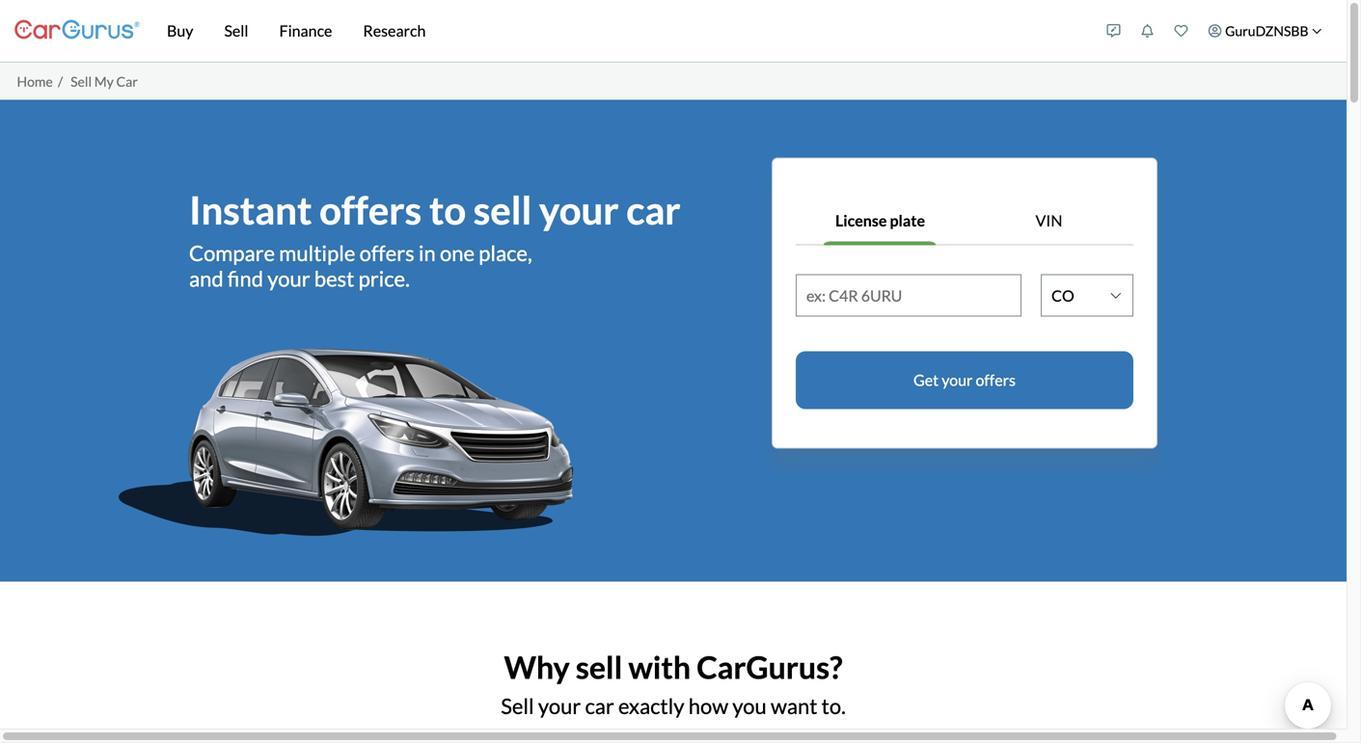 Task type: locate. For each thing, give the bounding box(es) containing it.
instant
[[189, 187, 312, 233]]

place,
[[479, 241, 532, 266]]

1 horizontal spatial car
[[626, 187, 681, 233]]

0 horizontal spatial car
[[585, 694, 614, 719]]

your
[[539, 187, 619, 233], [267, 266, 310, 291], [942, 371, 973, 390], [538, 694, 581, 719]]

finance button
[[264, 0, 348, 62]]

gurudznsbb menu
[[1097, 4, 1332, 58]]

sell up place,
[[473, 187, 532, 233]]

menu bar
[[140, 0, 1097, 62]]

0 vertical spatial car
[[626, 187, 681, 233]]

get your offers button
[[796, 352, 1133, 409]]

buy button
[[151, 0, 209, 62]]

sell inside dropdown button
[[224, 21, 248, 40]]

cargurus logo homepage link image
[[14, 3, 140, 58]]

0 vertical spatial sell
[[473, 187, 532, 233]]

car
[[116, 73, 138, 89]]

sell right buy
[[224, 21, 248, 40]]

home link
[[17, 73, 53, 89]]

sell down the why
[[501, 694, 534, 719]]

sell
[[473, 187, 532, 233], [576, 649, 622, 686]]

car inside why sell with cargurus? sell your car exactly how you want to.
[[585, 694, 614, 719]]

offers up multiple
[[319, 187, 422, 233]]

open notifications image
[[1141, 24, 1154, 38]]

0 vertical spatial sell
[[224, 21, 248, 40]]

one
[[440, 241, 475, 266]]

multiple
[[279, 241, 355, 266]]

tab list containing license plate
[[796, 197, 1133, 246]]

sell
[[224, 21, 248, 40], [71, 73, 92, 89], [501, 694, 534, 719]]

1 vertical spatial sell
[[71, 73, 92, 89]]

compare
[[189, 241, 275, 266]]

2 horizontal spatial sell
[[501, 694, 534, 719]]

0 horizontal spatial sell
[[473, 187, 532, 233]]

2 vertical spatial sell
[[501, 694, 534, 719]]

find
[[228, 266, 263, 291]]

home
[[17, 73, 53, 89]]

tab list
[[796, 197, 1133, 246]]

plate
[[890, 211, 925, 230]]

why sell with cargurus? sell your car exactly how you want to.
[[501, 649, 846, 719]]

buy
[[167, 21, 193, 40]]

sell right /
[[71, 73, 92, 89]]

research
[[363, 21, 426, 40]]

vin tab
[[965, 197, 1133, 246]]

offers
[[319, 187, 422, 233], [359, 241, 414, 266], [976, 371, 1016, 390]]

offers up price.
[[359, 241, 414, 266]]

you
[[732, 694, 767, 719]]

license plate
[[835, 211, 925, 230]]

sell left with
[[576, 649, 622, 686]]

get
[[914, 371, 939, 390]]

offers right 'get' on the right
[[976, 371, 1016, 390]]

and
[[189, 266, 223, 291]]

car image
[[117, 348, 574, 538]]

1 horizontal spatial sell
[[576, 649, 622, 686]]

car inside instant offers to sell your car compare multiple offers in one place, and find your best price.
[[626, 187, 681, 233]]

1 horizontal spatial sell
[[224, 21, 248, 40]]

why
[[504, 649, 570, 686]]

add a car review image
[[1107, 24, 1121, 38]]

car
[[626, 187, 681, 233], [585, 694, 614, 719]]

1 vertical spatial sell
[[576, 649, 622, 686]]

price.
[[358, 266, 410, 291]]

2 vertical spatial offers
[[976, 371, 1016, 390]]

ex: C4R 6URU field
[[797, 275, 1021, 316]]

0 horizontal spatial sell
[[71, 73, 92, 89]]

with
[[628, 649, 691, 686]]

1 vertical spatial car
[[585, 694, 614, 719]]

gurudznsbb menu item
[[1198, 4, 1332, 58]]

home / sell my car
[[17, 73, 138, 89]]



Task type: describe. For each thing, give the bounding box(es) containing it.
in
[[419, 241, 436, 266]]

your inside why sell with cargurus? sell your car exactly how you want to.
[[538, 694, 581, 719]]

license plate tab
[[796, 197, 965, 246]]

how
[[689, 694, 728, 719]]

license
[[835, 211, 887, 230]]

finance
[[279, 21, 332, 40]]

best
[[314, 266, 354, 291]]

cargurus?
[[697, 649, 843, 686]]

tab list inside instant offers to sell your car main content
[[796, 197, 1133, 246]]

your inside button
[[942, 371, 973, 390]]

saved cars image
[[1175, 24, 1188, 38]]

sell inside why sell with cargurus? sell your car exactly how you want to.
[[501, 694, 534, 719]]

to.
[[822, 694, 846, 719]]

/
[[58, 73, 63, 89]]

want
[[771, 694, 817, 719]]

cargurus logo homepage link link
[[14, 3, 140, 58]]

sell button
[[209, 0, 264, 62]]

0 vertical spatial offers
[[319, 187, 422, 233]]

1 vertical spatial offers
[[359, 241, 414, 266]]

gurudznsbb button
[[1198, 4, 1332, 58]]

chevron down image
[[1312, 26, 1322, 36]]

research button
[[348, 0, 441, 62]]

sell inside why sell with cargurus? sell your car exactly how you want to.
[[576, 649, 622, 686]]

instant offers to sell your car main content
[[0, 100, 1347, 744]]

sell inside instant offers to sell your car compare multiple offers in one place, and find your best price.
[[473, 187, 532, 233]]

get your offers
[[914, 371, 1016, 390]]

user icon image
[[1208, 24, 1222, 38]]

gurudznsbb
[[1225, 23, 1309, 39]]

to
[[429, 187, 466, 233]]

instant offers to sell your car compare multiple offers in one place, and find your best price.
[[189, 187, 681, 291]]

menu bar containing buy
[[140, 0, 1097, 62]]

exactly
[[618, 694, 684, 719]]

vin
[[1036, 211, 1063, 230]]

my
[[94, 73, 114, 89]]

offers inside button
[[976, 371, 1016, 390]]



Task type: vqa. For each thing, say whether or not it's contained in the screenshot.
Home link
yes



